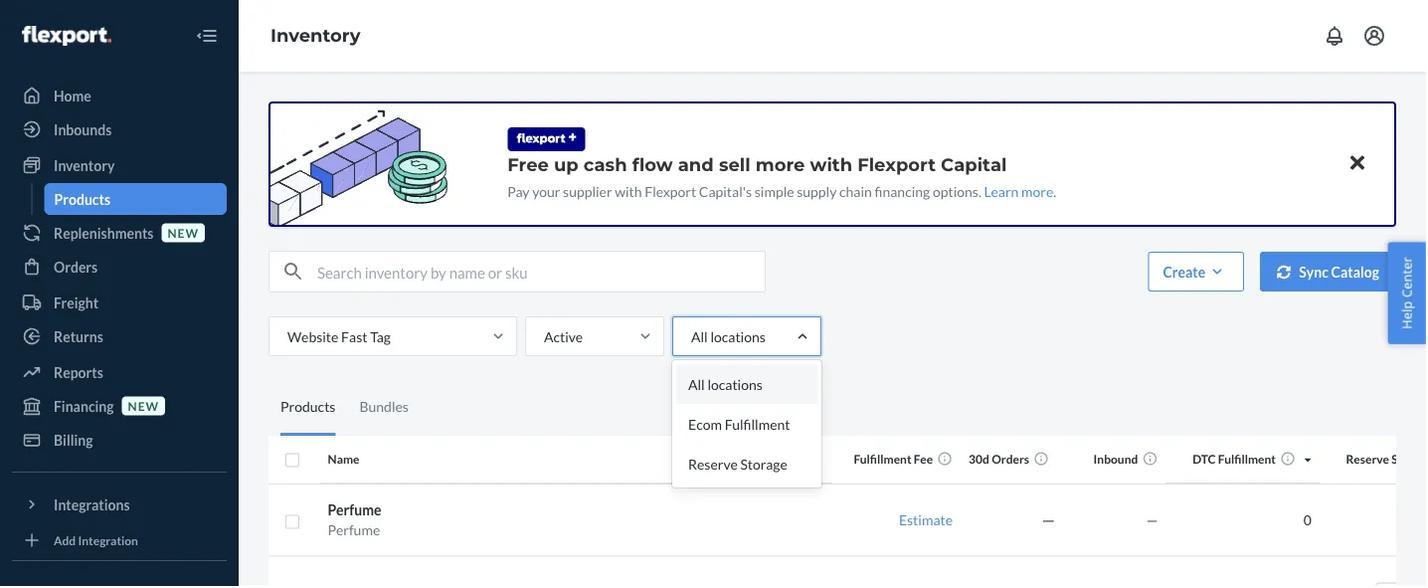 Task type: locate. For each thing, give the bounding box(es) containing it.
perfume
[[328, 501, 382, 518], [328, 521, 380, 538]]

free
[[508, 153, 549, 175]]

billing link
[[12, 424, 227, 456]]

with down cash
[[615, 183, 642, 200]]

capital's
[[699, 183, 752, 200]]

locations
[[711, 328, 766, 345], [708, 376, 763, 393]]

1 square image from the top
[[285, 452, 300, 468]]

products link
[[44, 183, 227, 215]]

catalog
[[1332, 263, 1380, 280]]

bundles
[[360, 398, 409, 415]]

reserve left storag
[[1347, 452, 1390, 466]]

1 horizontal spatial orders
[[992, 452, 1030, 466]]

0 horizontal spatial more
[[756, 153, 805, 175]]

ecom fulfillment
[[689, 415, 791, 432]]

new down products link at top
[[168, 225, 199, 240]]

square image
[[285, 452, 300, 468], [285, 514, 300, 530]]

inbounds
[[54, 121, 112, 138]]

integrations button
[[12, 489, 227, 520]]

all
[[692, 328, 708, 345], [689, 376, 705, 393]]

fulfillment right 'dtc'
[[1219, 452, 1277, 466]]

inbound
[[1094, 452, 1139, 466]]

supplier
[[563, 183, 613, 200]]

products up name
[[281, 398, 336, 415]]

integrations
[[54, 496, 130, 513]]

orders
[[54, 258, 98, 275], [992, 452, 1030, 466]]

reports
[[54, 364, 103, 381]]

1 vertical spatial square image
[[285, 514, 300, 530]]

—
[[1147, 511, 1159, 528]]

more up simple
[[756, 153, 805, 175]]

1 vertical spatial all locations
[[689, 376, 763, 393]]

1 vertical spatial new
[[128, 398, 159, 413]]

fast
[[341, 328, 368, 345]]

1 horizontal spatial new
[[168, 225, 199, 240]]

orders up freight
[[54, 258, 98, 275]]

fulfillment left the fee
[[854, 452, 912, 466]]

2 square image from the top
[[285, 514, 300, 530]]

more
[[756, 153, 805, 175], [1022, 183, 1054, 200]]

perfume perfume
[[328, 501, 382, 538]]

with up 'supply'
[[810, 153, 853, 175]]

perfume inside perfume perfume
[[328, 521, 380, 538]]

0 vertical spatial new
[[168, 225, 199, 240]]

0
[[1304, 511, 1312, 528]]

0 vertical spatial all locations
[[692, 328, 766, 345]]

open notifications image
[[1323, 24, 1347, 48]]

up
[[554, 153, 579, 175]]

inventory link
[[271, 25, 361, 46], [12, 149, 227, 181]]

1 vertical spatial perfume
[[328, 521, 380, 538]]

all locations
[[692, 328, 766, 345], [689, 376, 763, 393]]

supply
[[797, 183, 837, 200]]

estimate
[[899, 511, 953, 528]]

website
[[288, 328, 339, 345]]

flexport down flow
[[645, 183, 697, 200]]

learn more link
[[985, 183, 1054, 200]]

0 horizontal spatial new
[[128, 398, 159, 413]]

0 vertical spatial orders
[[54, 258, 98, 275]]

fulfillment up the storage at the right of the page
[[725, 415, 791, 432]]

0 horizontal spatial fulfillment
[[725, 415, 791, 432]]

more right the learn
[[1022, 183, 1054, 200]]

0 horizontal spatial reserve
[[689, 455, 738, 472]]

close image
[[1351, 151, 1365, 175]]

inventory
[[271, 25, 361, 46], [54, 157, 115, 174]]

2 perfume from the top
[[328, 521, 380, 538]]

0 horizontal spatial with
[[615, 183, 642, 200]]

open account menu image
[[1363, 24, 1387, 48]]

products up the replenishments at top
[[54, 191, 111, 207]]

integration
[[78, 533, 138, 547]]

flexport up the financing
[[858, 153, 936, 175]]

0 vertical spatial products
[[54, 191, 111, 207]]

name
[[328, 452, 360, 466]]

0 vertical spatial inventory
[[271, 25, 361, 46]]

1 horizontal spatial inventory
[[271, 25, 361, 46]]

flexport
[[858, 153, 936, 175], [645, 183, 697, 200]]

tag
[[370, 328, 391, 345]]

add integration link
[[12, 528, 227, 552]]

square image left name
[[285, 452, 300, 468]]

1 vertical spatial with
[[615, 183, 642, 200]]

1 vertical spatial all
[[689, 376, 705, 393]]

sync alt image
[[1278, 265, 1292, 279]]

1 horizontal spatial flexport
[[858, 153, 936, 175]]

1 vertical spatial more
[[1022, 183, 1054, 200]]

home link
[[12, 80, 227, 111]]

0 horizontal spatial flexport
[[645, 183, 697, 200]]

reserve
[[1347, 452, 1390, 466], [689, 455, 738, 472]]

2 horizontal spatial fulfillment
[[1219, 452, 1277, 466]]

and
[[678, 153, 714, 175]]

sell
[[719, 153, 751, 175]]

returns
[[54, 328, 103, 345]]

home
[[54, 87, 91, 104]]

chain
[[840, 183, 872, 200]]

fulfillment fee
[[854, 452, 933, 466]]

0 vertical spatial square image
[[285, 452, 300, 468]]

new
[[168, 225, 199, 240], [128, 398, 159, 413]]

create
[[1164, 263, 1206, 280]]

fee
[[914, 452, 933, 466]]

1 perfume from the top
[[328, 501, 382, 518]]

capital
[[941, 153, 1007, 175]]

fulfillment
[[725, 415, 791, 432], [854, 452, 912, 466], [1219, 452, 1277, 466]]

replenishments
[[54, 224, 154, 241]]

1 vertical spatial inventory
[[54, 157, 115, 174]]

square image left perfume perfume on the left
[[285, 514, 300, 530]]

0 vertical spatial perfume
[[328, 501, 382, 518]]

square image for ―
[[285, 514, 300, 530]]

financing
[[875, 183, 931, 200]]

1 horizontal spatial inventory link
[[271, 25, 361, 46]]

1 vertical spatial inventory link
[[12, 149, 227, 181]]

1 horizontal spatial reserve
[[1347, 452, 1390, 466]]

new down the reports "link"
[[128, 398, 159, 413]]

orders right 30d
[[992, 452, 1030, 466]]

products
[[54, 191, 111, 207], [281, 398, 336, 415]]

reserve for reserve storage
[[689, 455, 738, 472]]

1 vertical spatial orders
[[992, 452, 1030, 466]]

fulfillment for dtc fulfillment
[[1219, 452, 1277, 466]]

0 vertical spatial inventory link
[[271, 25, 361, 46]]

reserve down ecom at the bottom
[[689, 455, 738, 472]]

1 vertical spatial products
[[281, 398, 336, 415]]

with
[[810, 153, 853, 175], [615, 183, 642, 200]]

0 vertical spatial with
[[810, 153, 853, 175]]



Task type: describe. For each thing, give the bounding box(es) containing it.
sync catalog
[[1300, 263, 1380, 280]]

options.
[[933, 183, 982, 200]]

free up cash flow and sell more with flexport capital pay your supplier with flexport capital's simple supply chain financing options. learn more .
[[508, 153, 1057, 200]]

flexport logo image
[[22, 26, 111, 46]]

0 horizontal spatial inventory link
[[12, 149, 227, 181]]

―
[[1042, 511, 1056, 528]]

create button
[[1149, 252, 1245, 292]]

estimate link
[[899, 511, 953, 528]]

financing
[[54, 398, 114, 414]]

dtc fulfillment
[[1193, 452, 1277, 466]]

storag
[[1392, 452, 1427, 466]]

help center
[[1398, 257, 1416, 329]]

help
[[1398, 301, 1416, 329]]

add
[[54, 533, 76, 547]]

fulfillment for ecom fulfillment
[[725, 415, 791, 432]]

center
[[1398, 257, 1416, 298]]

new for replenishments
[[168, 225, 199, 240]]

billing
[[54, 431, 93, 448]]

Search inventory by name or sku text field
[[317, 252, 765, 292]]

0 vertical spatial locations
[[711, 328, 766, 345]]

30d orders
[[969, 452, 1030, 466]]

1 horizontal spatial fulfillment
[[854, 452, 912, 466]]

pay
[[508, 183, 530, 200]]

30d
[[969, 452, 990, 466]]

add integration
[[54, 533, 138, 547]]

ecom
[[689, 415, 722, 432]]

1 vertical spatial flexport
[[645, 183, 697, 200]]

cash
[[584, 153, 627, 175]]

1 horizontal spatial products
[[281, 398, 336, 415]]

0 vertical spatial more
[[756, 153, 805, 175]]

website fast tag
[[288, 328, 391, 345]]

0 horizontal spatial inventory
[[54, 157, 115, 174]]

inbounds link
[[12, 113, 227, 145]]

your
[[533, 183, 561, 200]]

0 horizontal spatial orders
[[54, 258, 98, 275]]

reserve storage
[[689, 455, 788, 472]]

returns link
[[12, 320, 227, 352]]

storage
[[741, 455, 788, 472]]

flow
[[633, 153, 673, 175]]

active
[[544, 328, 583, 345]]

1 horizontal spatial more
[[1022, 183, 1054, 200]]

.
[[1054, 183, 1057, 200]]

reserve storag
[[1347, 452, 1427, 466]]

0 vertical spatial flexport
[[858, 153, 936, 175]]

orders link
[[12, 251, 227, 283]]

freight link
[[12, 287, 227, 318]]

0 horizontal spatial products
[[54, 191, 111, 207]]

1 horizontal spatial with
[[810, 153, 853, 175]]

learn
[[985, 183, 1019, 200]]

1 vertical spatial locations
[[708, 376, 763, 393]]

square image for 30d orders
[[285, 452, 300, 468]]

help center button
[[1388, 242, 1427, 344]]

sync catalog button
[[1261, 252, 1397, 292]]

freight
[[54, 294, 99, 311]]

new for financing
[[128, 398, 159, 413]]

reports link
[[12, 356, 227, 388]]

sync
[[1300, 263, 1329, 280]]

reserve for reserve storag
[[1347, 452, 1390, 466]]

simple
[[755, 183, 795, 200]]

0 vertical spatial all
[[692, 328, 708, 345]]

close navigation image
[[195, 24, 219, 48]]

dtc
[[1193, 452, 1216, 466]]



Task type: vqa. For each thing, say whether or not it's contained in the screenshot.
LOCATIONS
yes



